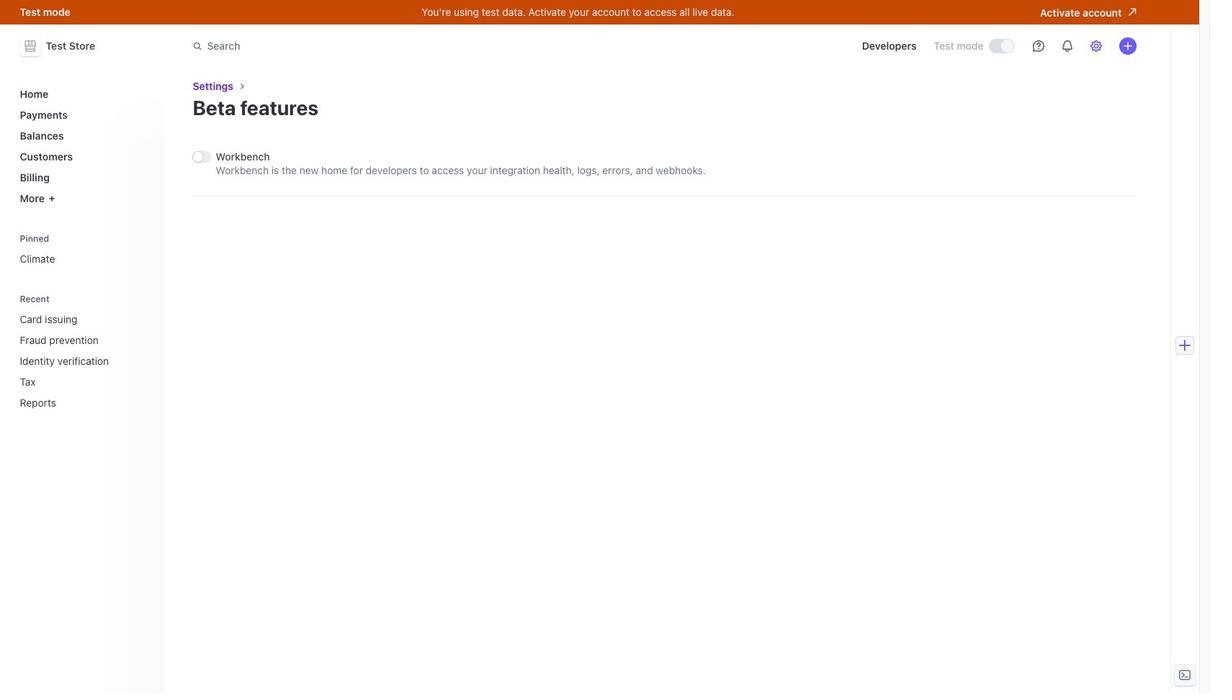 Task type: vqa. For each thing, say whether or not it's contained in the screenshot.
Help "image"
yes



Task type: describe. For each thing, give the bounding box(es) containing it.
Search text field
[[184, 33, 591, 59]]

core navigation links element
[[14, 82, 155, 210]]

2 recent element from the top
[[14, 308, 155, 415]]

edit pins image
[[141, 235, 150, 243]]

settings image
[[1091, 40, 1102, 52]]



Task type: locate. For each thing, give the bounding box(es) containing it.
help image
[[1033, 40, 1045, 52]]

pinned element
[[14, 229, 155, 271]]

clear history image
[[141, 295, 150, 304]]

recent element
[[14, 289, 155, 415], [14, 308, 155, 415]]

None search field
[[184, 33, 591, 59]]

1 recent element from the top
[[14, 289, 155, 415]]

Test mode checkbox
[[990, 40, 1014, 53]]

notifications image
[[1062, 40, 1073, 52]]



